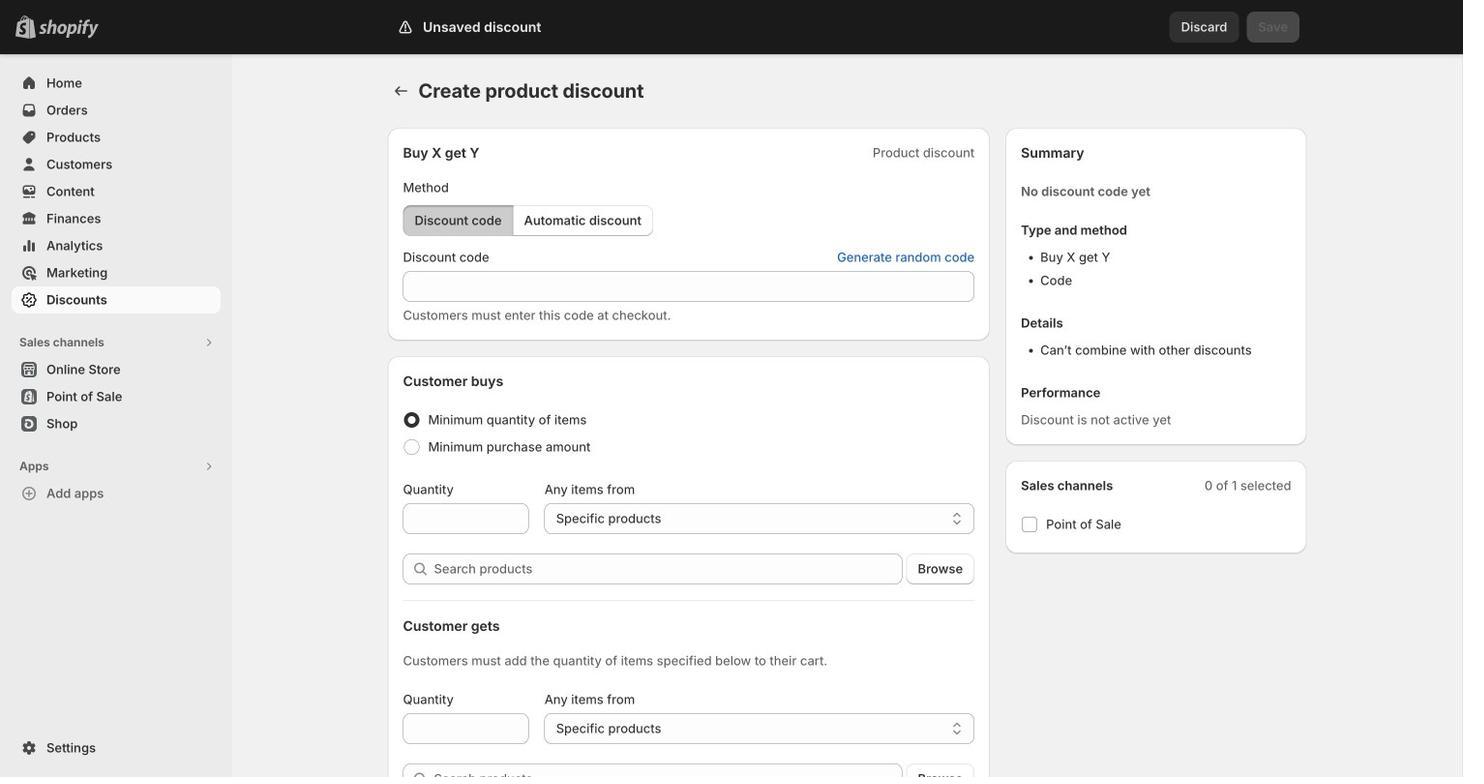 Task type: vqa. For each thing, say whether or not it's contained in the screenshot.
Search products text box
yes



Task type: locate. For each thing, give the bounding box(es) containing it.
None text field
[[403, 271, 975, 302], [403, 503, 529, 534], [403, 713, 529, 744], [403, 271, 975, 302], [403, 503, 529, 534], [403, 713, 529, 744]]

1 search products text field from the top
[[434, 553, 902, 584]]

1 vertical spatial search products text field
[[434, 763, 902, 777]]

0 vertical spatial search products text field
[[434, 553, 902, 584]]

Search products text field
[[434, 553, 902, 584], [434, 763, 902, 777]]



Task type: describe. For each thing, give the bounding box(es) containing it.
shopify image
[[39, 19, 99, 38]]

2 search products text field from the top
[[434, 763, 902, 777]]



